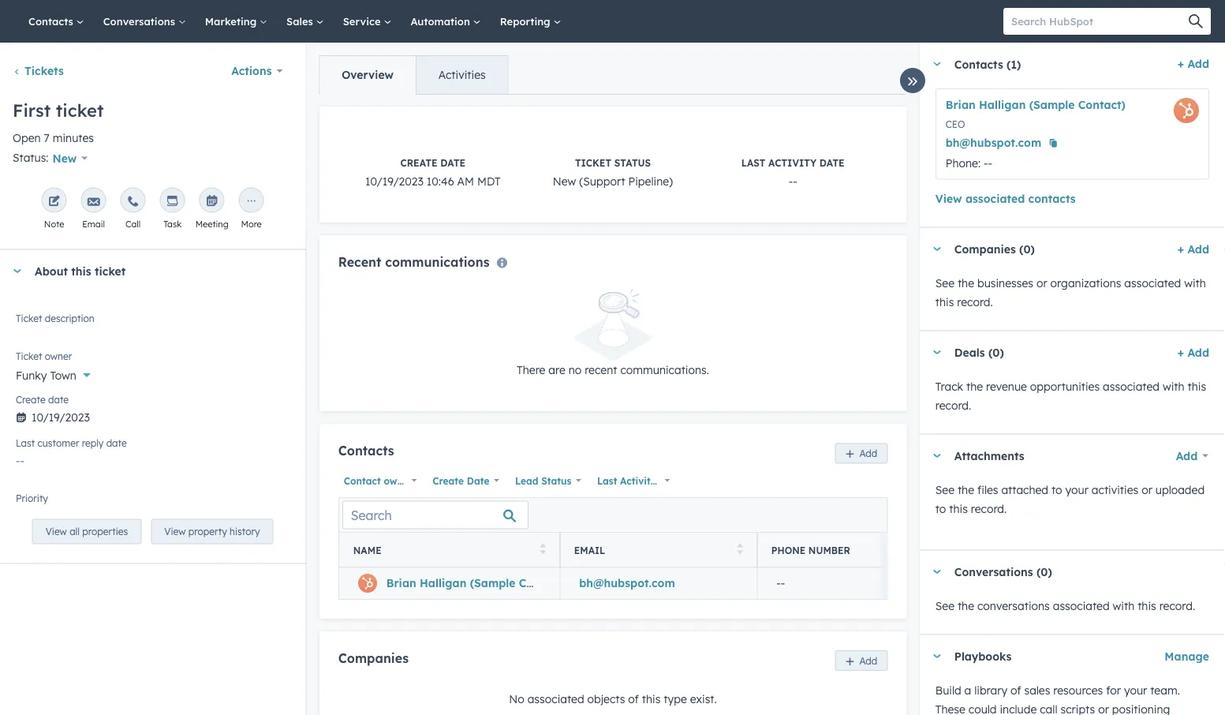 Task type: vqa. For each thing, say whether or not it's contained in the screenshot.
"shared"
no



Task type: describe. For each thing, give the bounding box(es) containing it.
activities link
[[416, 56, 508, 94]]

new button
[[49, 148, 98, 168]]

funky
[[16, 368, 47, 382]]

(0) for companies (0)
[[1020, 242, 1036, 256]]

phone: --
[[946, 156, 993, 170]]

or inside the see the businesses or organizations associated with this record.
[[1037, 276, 1048, 290]]

press to sort. image
[[737, 543, 743, 554]]

1 + add button from the top
[[1178, 54, 1210, 73]]

conversations
[[978, 599, 1050, 613]]

ticket for ticket owner
[[16, 350, 42, 362]]

view associated contacts link
[[936, 189, 1076, 208]]

preview
[[424, 577, 459, 589]]

0 vertical spatial contact)
[[1079, 98, 1126, 112]]

0 vertical spatial actions
[[231, 64, 272, 78]]

call
[[126, 218, 141, 229]]

record. inside see the files attached to your activities or uploaded to this record.
[[972, 502, 1007, 515]]

phone number
[[771, 544, 850, 556]]

description
[[45, 312, 95, 324]]

(1)
[[1007, 57, 1022, 71]]

navigation containing overview
[[319, 55, 509, 95]]

open
[[13, 131, 41, 145]]

search image
[[1190, 14, 1204, 28]]

marketing link
[[196, 0, 277, 43]]

contacts for contacts (1)
[[955, 57, 1004, 71]]

first
[[13, 99, 51, 121]]

companies for companies
[[338, 650, 408, 666]]

resources
[[1054, 683, 1104, 697]]

press to sort. element for email
[[737, 543, 743, 557]]

conversations for conversations
[[103, 15, 178, 28]]

new inside ticket status new (support pipeline)
[[553, 174, 576, 188]]

track the revenue opportunities associated with this record.
[[936, 379, 1207, 412]]

date inside the create date 10/19/2023 10:46 am mdt
[[440, 157, 465, 169]]

+ for associated
[[1178, 242, 1185, 256]]

preview button
[[414, 573, 469, 593]]

+ add for with
[[1178, 242, 1210, 256]]

automation
[[411, 15, 473, 28]]

1 vertical spatial bh@hubspot.com
[[579, 576, 675, 590]]

0 vertical spatial brian halligan (sample contact)
[[946, 98, 1126, 112]]

10:46
[[427, 174, 454, 188]]

automation link
[[401, 0, 491, 43]]

history
[[230, 526, 260, 537]]

associated down phone: --
[[966, 191, 1026, 205]]

date down town
[[48, 394, 69, 406]]

funky town
[[16, 368, 76, 382]]

0 vertical spatial to
[[1052, 483, 1063, 497]]

or inside the build a library of sales resources for your team. these could include call scripts or positionin
[[1099, 702, 1110, 715]]

there
[[517, 363, 545, 377]]

see for see the files attached to your activities or uploaded to this record.
[[936, 483, 955, 497]]

Search HubSpot search field
[[1004, 8, 1197, 35]]

see the files attached to your activities or uploaded to this record.
[[936, 483, 1205, 515]]

companies for companies (0)
[[955, 242, 1017, 256]]

select
[[16, 498, 47, 512]]

all
[[70, 526, 80, 537]]

lead
[[515, 475, 538, 487]]

priority
[[16, 492, 48, 504]]

1 horizontal spatial halligan
[[980, 98, 1026, 112]]

status
[[614, 157, 651, 169]]

conversations link
[[94, 0, 196, 43]]

view all properties link
[[32, 519, 142, 544]]

0 vertical spatial bh@hubspot.com
[[946, 136, 1042, 150]]

select an option
[[16, 498, 100, 512]]

activities
[[439, 68, 486, 82]]

create for create date 10/19/2023 10:46 am mdt
[[400, 157, 437, 169]]

properties
[[82, 526, 128, 537]]

add inside popup button
[[1177, 449, 1198, 463]]

Last customer reply date text field
[[16, 446, 290, 472]]

organizations
[[1051, 276, 1122, 290]]

last inside last activity date popup button
[[597, 475, 617, 487]]

playbooks button
[[920, 635, 1159, 678]]

more image
[[245, 195, 258, 208]]

ticket for ticket description
[[16, 312, 42, 324]]

conversations (0)
[[955, 565, 1053, 579]]

1 date from the left
[[467, 475, 489, 487]]

conversations (0) button
[[920, 551, 1210, 593]]

town
[[50, 368, 76, 382]]

sales
[[1025, 683, 1051, 697]]

this inside the see the businesses or organizations associated with this record.
[[936, 295, 955, 309]]

0 horizontal spatial actions button
[[221, 55, 293, 87]]

task
[[164, 218, 182, 229]]

+ add for this
[[1178, 345, 1210, 359]]

1 horizontal spatial brian halligan (sample contact) link
[[946, 98, 1126, 112]]

deals (0) button
[[920, 331, 1172, 374]]

7
[[44, 131, 50, 145]]

the for files
[[958, 483, 975, 497]]

(support
[[579, 174, 625, 188]]

last customer reply date
[[16, 437, 127, 449]]

your inside see the files attached to your activities or uploaded to this record.
[[1066, 483, 1089, 497]]

service
[[343, 15, 384, 28]]

first ticket
[[13, 99, 104, 121]]

ceo
[[946, 118, 966, 130]]

1 + from the top
[[1178, 57, 1185, 71]]

note image
[[48, 195, 60, 208]]

2 date from the left
[[659, 475, 682, 487]]

associated inside the see the businesses or organizations associated with this record.
[[1125, 276, 1182, 290]]

files
[[978, 483, 999, 497]]

include
[[1000, 702, 1037, 715]]

note
[[44, 218, 64, 229]]

record. inside the see the businesses or organizations associated with this record.
[[958, 295, 994, 309]]

about this ticket button
[[0, 250, 290, 292]]

0 horizontal spatial contact)
[[519, 576, 566, 590]]

see for see the conversations associated with this record.
[[936, 599, 955, 613]]

build a library of sales resources for your team. these could include call scripts or positionin
[[936, 683, 1181, 715]]

a
[[965, 683, 972, 697]]

the for businesses
[[958, 276, 975, 290]]

no
[[509, 692, 524, 706]]

add button
[[1166, 440, 1210, 472]]

1 vertical spatial halligan
[[420, 576, 466, 590]]

press to sort. image
[[540, 543, 546, 554]]

(0) for deals (0)
[[989, 346, 1005, 359]]

10/19/2023
[[365, 174, 423, 188]]

0 vertical spatial email
[[82, 218, 105, 229]]

status:
[[13, 151, 49, 165]]

1 horizontal spatial actions button
[[478, 573, 541, 593]]

communications
[[385, 254, 489, 270]]

view for view associated contacts
[[936, 191, 963, 205]]

associated inside track the revenue opportunities associated with this record.
[[1104, 379, 1160, 393]]

last activity date --
[[741, 157, 845, 188]]

reply
[[82, 437, 104, 449]]

this inside track the revenue opportunities associated with this record.
[[1188, 379, 1207, 393]]

0 horizontal spatial (sample
[[470, 576, 515, 590]]

+ add button for with
[[1178, 240, 1210, 259]]

type
[[664, 692, 687, 706]]

select an option button
[[16, 490, 290, 516]]

date right reply
[[106, 437, 127, 449]]

recent
[[585, 363, 617, 377]]

+ add button for this
[[1178, 343, 1210, 362]]

of for this
[[628, 692, 639, 706]]

1 horizontal spatial (sample
[[1030, 98, 1075, 112]]

pipeline)
[[628, 174, 673, 188]]

0 horizontal spatial bh@hubspot.com link
[[579, 576, 675, 590]]

open 7 minutes
[[13, 131, 94, 145]]

name
[[353, 544, 381, 556]]

meeting image
[[206, 195, 218, 208]]

companies (0) button
[[920, 228, 1172, 270]]



Task type: locate. For each thing, give the bounding box(es) containing it.
3 see from the top
[[936, 599, 955, 613]]

date
[[467, 475, 489, 487], [659, 475, 682, 487]]

brian up ceo
[[946, 98, 976, 112]]

mdt
[[477, 174, 501, 188]]

ticket
[[575, 157, 611, 169], [16, 312, 42, 324], [16, 350, 42, 362]]

2 see from the top
[[936, 483, 955, 497]]

0 vertical spatial see
[[936, 276, 955, 290]]

1 vertical spatial companies
[[338, 650, 408, 666]]

1 horizontal spatial brian
[[946, 98, 976, 112]]

deals
[[955, 346, 986, 359]]

caret image left conversations (0)
[[933, 570, 942, 574]]

1 vertical spatial create
[[16, 394, 46, 406]]

1 horizontal spatial date
[[659, 475, 682, 487]]

0 vertical spatial with
[[1185, 276, 1207, 290]]

number
[[809, 544, 850, 556]]

(sample right preview
[[470, 576, 515, 590]]

brian halligan (sample contact) down contacts (1) 'dropdown button'
[[946, 98, 1126, 112]]

add
[[1188, 57, 1210, 71], [1188, 242, 1210, 256], [1188, 345, 1210, 359], [860, 448, 878, 459], [1177, 449, 1198, 463], [860, 655, 878, 667]]

sales link
[[277, 0, 334, 43]]

0 vertical spatial ticket
[[575, 157, 611, 169]]

2 vertical spatial with
[[1113, 599, 1135, 613]]

2 vertical spatial or
[[1099, 702, 1110, 715]]

2 vertical spatial contacts
[[338, 443, 394, 459]]

1 vertical spatial ticket
[[95, 264, 126, 278]]

owner
[[45, 350, 72, 362], [384, 475, 413, 487]]

ticket left the description
[[16, 312, 42, 324]]

last left customer
[[16, 437, 35, 449]]

Ticket description text field
[[16, 310, 290, 341]]

create date
[[432, 475, 489, 487]]

0 vertical spatial +
[[1178, 57, 1185, 71]]

(0)
[[1020, 242, 1036, 256], [989, 346, 1005, 359], [1037, 565, 1053, 579]]

0 vertical spatial brian
[[946, 98, 976, 112]]

your left activities
[[1066, 483, 1089, 497]]

last activity date
[[597, 475, 682, 487]]

1 vertical spatial + add
[[1178, 242, 1210, 256]]

create date
[[16, 394, 69, 406]]

caret image for contacts (1)
[[933, 62, 942, 66]]

ticket down call
[[95, 264, 126, 278]]

3 + from the top
[[1178, 345, 1185, 359]]

the left businesses
[[958, 276, 975, 290]]

1 horizontal spatial of
[[1011, 683, 1022, 697]]

there are no recent communications.
[[517, 363, 709, 377]]

brian halligan (sample contact) link down contacts (1) 'dropdown button'
[[946, 98, 1126, 112]]

view left property
[[164, 526, 186, 537]]

1 horizontal spatial actions
[[489, 577, 522, 589]]

1 vertical spatial owner
[[384, 475, 413, 487]]

2 vertical spatial last
[[597, 475, 617, 487]]

call
[[1041, 702, 1058, 715]]

contact) down press to sort. image
[[519, 576, 566, 590]]

view left all
[[46, 526, 67, 537]]

communications.
[[620, 363, 709, 377]]

0 horizontal spatial brian halligan (sample contact)
[[386, 576, 566, 590]]

2 + add from the top
[[1178, 242, 1210, 256]]

create up search search field
[[432, 475, 464, 487]]

ticket up minutes
[[56, 99, 104, 121]]

caret image inside conversations (0) dropdown button
[[933, 570, 942, 574]]

associated right organizations
[[1125, 276, 1182, 290]]

caret image up build
[[933, 654, 942, 658]]

marketing
[[205, 15, 260, 28]]

1 vertical spatial actions
[[489, 577, 522, 589]]

or inside see the files attached to your activities or uploaded to this record.
[[1142, 483, 1153, 497]]

caret image
[[13, 269, 22, 273], [933, 350, 942, 354]]

1 vertical spatial or
[[1142, 483, 1153, 497]]

last left activity
[[597, 475, 617, 487]]

halligan
[[980, 98, 1026, 112], [420, 576, 466, 590]]

0 vertical spatial conversations
[[103, 15, 178, 28]]

+
[[1178, 57, 1185, 71], [1178, 242, 1185, 256], [1178, 345, 1185, 359]]

1 vertical spatial last
[[16, 437, 35, 449]]

this inside dropdown button
[[71, 264, 91, 278]]

with inside the see the businesses or organizations associated with this record.
[[1185, 276, 1207, 290]]

option
[[67, 498, 100, 512]]

the inside see the files attached to your activities or uploaded to this record.
[[958, 483, 975, 497]]

2 press to sort. element from the left
[[737, 543, 743, 557]]

last for date
[[16, 437, 35, 449]]

caret image inside contacts (1) 'dropdown button'
[[933, 62, 942, 66]]

1 horizontal spatial or
[[1099, 702, 1110, 715]]

0 horizontal spatial press to sort. element
[[540, 543, 546, 557]]

the right track
[[967, 379, 984, 393]]

2 horizontal spatial or
[[1142, 483, 1153, 497]]

see inside the see the businesses or organizations associated with this record.
[[936, 276, 955, 290]]

of
[[1011, 683, 1022, 697], [628, 692, 639, 706]]

of for sales
[[1011, 683, 1022, 697]]

activities
[[1092, 483, 1139, 497]]

1 horizontal spatial view
[[164, 526, 186, 537]]

associated right no
[[527, 692, 584, 706]]

are
[[548, 363, 565, 377]]

owner inside "popup button"
[[384, 475, 413, 487]]

0 vertical spatial create
[[400, 157, 437, 169]]

view property history
[[164, 526, 260, 537]]

last left activity on the top of the page
[[741, 157, 766, 169]]

halligan down (1)
[[980, 98, 1026, 112]]

opportunities
[[1031, 379, 1101, 393]]

caret image left contacts (1)
[[933, 62, 942, 66]]

attachments
[[955, 449, 1025, 463]]

0 vertical spatial caret image
[[13, 269, 22, 273]]

revenue
[[987, 379, 1028, 393]]

meeting
[[195, 218, 229, 229]]

or right activities
[[1142, 483, 1153, 497]]

contacts (1) button
[[920, 43, 1172, 85]]

1 horizontal spatial companies
[[955, 242, 1017, 256]]

bh@hubspot.com
[[946, 136, 1042, 150], [579, 576, 675, 590]]

1 vertical spatial contact)
[[519, 576, 566, 590]]

caret image for playbooks
[[933, 654, 942, 658]]

2 vertical spatial + add
[[1178, 345, 1210, 359]]

date right activity
[[659, 475, 682, 487]]

caret image left attachments
[[933, 454, 942, 458]]

caret image
[[933, 62, 942, 66], [933, 247, 942, 251], [933, 454, 942, 458], [933, 570, 942, 574], [933, 654, 942, 658]]

(0) up see the conversations associated with this record.
[[1037, 565, 1053, 579]]

1 + add from the top
[[1178, 57, 1210, 71]]

this inside see the files attached to your activities or uploaded to this record.
[[950, 502, 968, 515]]

uploaded
[[1156, 483, 1205, 497]]

create for create date
[[432, 475, 464, 487]]

add button for contacts
[[835, 443, 888, 464]]

1 vertical spatial with
[[1163, 379, 1185, 393]]

reporting link
[[491, 0, 571, 43]]

1 caret image from the top
[[933, 62, 942, 66]]

contacts up contact
[[338, 443, 394, 459]]

lead status
[[515, 475, 571, 487]]

1 vertical spatial brian
[[386, 576, 416, 590]]

caret image for companies (0)
[[933, 247, 942, 251]]

2 horizontal spatial last
[[741, 157, 766, 169]]

0 vertical spatial bh@hubspot.com link
[[946, 133, 1042, 152]]

this
[[71, 264, 91, 278], [936, 295, 955, 309], [1188, 379, 1207, 393], [950, 502, 968, 515], [1138, 599, 1157, 613], [642, 692, 661, 706]]

track
[[936, 379, 964, 393]]

caret image inside playbooks "dropdown button"
[[933, 654, 942, 658]]

record. down track
[[936, 398, 972, 412]]

or
[[1037, 276, 1048, 290], [1142, 483, 1153, 497], [1099, 702, 1110, 715]]

date right activity on the top of the page
[[820, 157, 845, 169]]

create up 10:46
[[400, 157, 437, 169]]

0 vertical spatial brian halligan (sample contact) link
[[946, 98, 1126, 112]]

an
[[50, 498, 64, 512]]

the for conversations
[[958, 599, 975, 613]]

1 vertical spatial email
[[574, 544, 605, 556]]

2 vertical spatial create
[[432, 475, 464, 487]]

date left lead
[[467, 475, 489, 487]]

+ for with
[[1178, 345, 1185, 359]]

0 horizontal spatial to
[[936, 502, 947, 515]]

create inside create date popup button
[[432, 475, 464, 487]]

create down funky
[[16, 394, 46, 406]]

tickets link
[[13, 64, 64, 78]]

or down the for
[[1099, 702, 1110, 715]]

or down companies (0) dropdown button
[[1037, 276, 1048, 290]]

owner right contact
[[384, 475, 413, 487]]

press to sort. element for name
[[540, 543, 546, 557]]

of inside the build a library of sales resources for your team. these could include call scripts or positionin
[[1011, 683, 1022, 697]]

actions right preview
[[489, 577, 522, 589]]

see left files
[[936, 483, 955, 497]]

0 horizontal spatial your
[[1066, 483, 1089, 497]]

see the conversations associated with this record.
[[936, 599, 1196, 613]]

about
[[35, 264, 68, 278]]

email down email image
[[82, 218, 105, 229]]

the inside track the revenue opportunities associated with this record.
[[967, 379, 984, 393]]

tickets
[[24, 64, 64, 78]]

conversations inside dropdown button
[[955, 565, 1034, 579]]

ticket owner
[[16, 350, 72, 362]]

status
[[541, 475, 571, 487]]

service link
[[334, 0, 401, 43]]

1 vertical spatial brian halligan (sample contact) link
[[386, 576, 566, 590]]

email right press to sort. image
[[574, 544, 605, 556]]

associated down conversations (0) dropdown button
[[1054, 599, 1110, 613]]

caret image for conversations (0)
[[933, 570, 942, 574]]

record. down files
[[972, 502, 1007, 515]]

press to sort. element down the lead status
[[540, 543, 546, 557]]

view associated contacts
[[936, 191, 1076, 205]]

ticket for ticket status new (support pipeline)
[[575, 157, 611, 169]]

contacts inside 'dropdown button'
[[955, 57, 1004, 71]]

1 vertical spatial actions button
[[478, 573, 541, 593]]

call image
[[127, 195, 139, 208]]

0 horizontal spatial companies
[[338, 650, 408, 666]]

search button
[[1182, 8, 1212, 35]]

1 vertical spatial +
[[1178, 242, 1185, 256]]

contact owner button
[[338, 470, 421, 491]]

date inside last activity date --
[[820, 157, 845, 169]]

2 vertical spatial + add button
[[1178, 343, 1210, 362]]

0 horizontal spatial email
[[82, 218, 105, 229]]

1 vertical spatial caret image
[[933, 350, 942, 354]]

3 + add button from the top
[[1178, 343, 1210, 362]]

deals (0)
[[955, 346, 1005, 359]]

0 horizontal spatial contacts
[[28, 15, 76, 28]]

ticket
[[56, 99, 104, 121], [95, 264, 126, 278]]

see inside see the files attached to your activities or uploaded to this record.
[[936, 483, 955, 497]]

companies
[[955, 242, 1017, 256], [338, 650, 408, 666]]

last activity date button
[[592, 470, 682, 491]]

associated
[[966, 191, 1026, 205], [1125, 276, 1182, 290], [1104, 379, 1160, 393], [1054, 599, 1110, 613], [527, 692, 584, 706]]

owner for ticket owner
[[45, 350, 72, 362]]

last
[[741, 157, 766, 169], [16, 437, 35, 449], [597, 475, 617, 487]]

ticket inside ticket status new (support pipeline)
[[575, 157, 611, 169]]

record. inside track the revenue opportunities associated with this record.
[[936, 398, 972, 412]]

companies inside dropdown button
[[955, 242, 1017, 256]]

1 horizontal spatial owner
[[384, 475, 413, 487]]

your inside the build a library of sales resources for your team. these could include call scripts or positionin
[[1125, 683, 1148, 697]]

0 horizontal spatial caret image
[[13, 269, 22, 273]]

see for see the businesses or organizations associated with this record.
[[936, 276, 955, 290]]

2 horizontal spatial contacts
[[955, 57, 1004, 71]]

caret image inside about this ticket dropdown button
[[13, 269, 22, 273]]

1 vertical spatial to
[[936, 502, 947, 515]]

0 vertical spatial (sample
[[1030, 98, 1075, 112]]

caret image for about this ticket
[[13, 269, 22, 273]]

view for view property history
[[164, 526, 186, 537]]

the
[[958, 276, 975, 290], [967, 379, 984, 393], [958, 483, 975, 497], [958, 599, 975, 613]]

brian halligan (sample contact) link down press to sort. image
[[386, 576, 566, 590]]

see up playbooks
[[936, 599, 955, 613]]

2 caret image from the top
[[933, 247, 942, 251]]

actions button down press to sort. image
[[478, 573, 541, 593]]

date up 10:46
[[440, 157, 465, 169]]

actions button down the marketing link
[[221, 55, 293, 87]]

2 horizontal spatial (0)
[[1037, 565, 1053, 579]]

phone:
[[946, 156, 981, 170]]

1 add button from the top
[[835, 443, 888, 464]]

caret image inside companies (0) dropdown button
[[933, 247, 942, 251]]

contact owner
[[344, 475, 413, 487]]

last for -
[[741, 157, 766, 169]]

Search search field
[[342, 501, 528, 529]]

contact) down contacts (1) 'dropdown button'
[[1079, 98, 1126, 112]]

ticket up funky
[[16, 350, 42, 362]]

build
[[936, 683, 962, 697]]

your
[[1066, 483, 1089, 497], [1125, 683, 1148, 697]]

caret image left deals at right
[[933, 350, 942, 354]]

1 press to sort. element from the left
[[540, 543, 546, 557]]

1 horizontal spatial conversations
[[955, 565, 1034, 579]]

manage
[[1165, 649, 1210, 663]]

2 vertical spatial +
[[1178, 345, 1185, 359]]

contacts
[[1029, 191, 1076, 205]]

navigation
[[319, 55, 509, 95]]

new inside popup button
[[53, 151, 77, 165]]

contacts (1)
[[955, 57, 1022, 71]]

1 horizontal spatial (0)
[[1020, 242, 1036, 256]]

more
[[241, 218, 262, 229]]

caret image for attachments
[[933, 454, 942, 458]]

1 horizontal spatial contacts
[[338, 443, 394, 459]]

1 horizontal spatial email
[[574, 544, 605, 556]]

1 horizontal spatial press to sort. element
[[737, 543, 743, 557]]

with inside track the revenue opportunities associated with this record.
[[1163, 379, 1185, 393]]

(sample down contacts (1) 'dropdown button'
[[1030, 98, 1075, 112]]

create inside the create date 10/19/2023 10:46 am mdt
[[400, 157, 437, 169]]

contacts left (1)
[[955, 57, 1004, 71]]

1 vertical spatial see
[[936, 483, 955, 497]]

of up include
[[1011, 683, 1022, 697]]

2 horizontal spatial view
[[936, 191, 963, 205]]

the inside the see the businesses or organizations associated with this record.
[[958, 276, 975, 290]]

0 horizontal spatial (0)
[[989, 346, 1005, 359]]

actions down the marketing link
[[231, 64, 272, 78]]

brian
[[946, 98, 976, 112], [386, 576, 416, 590]]

date
[[440, 157, 465, 169], [820, 157, 845, 169], [48, 394, 69, 406], [106, 437, 127, 449]]

brian halligan (sample contact) down press to sort. image
[[386, 576, 566, 590]]

task image
[[166, 195, 179, 208]]

1 vertical spatial ticket
[[16, 312, 42, 324]]

view all properties
[[46, 526, 128, 537]]

objects
[[587, 692, 625, 706]]

team.
[[1151, 683, 1181, 697]]

new left (support at the top of the page
[[553, 174, 576, 188]]

the for revenue
[[967, 379, 984, 393]]

caret image left about
[[13, 269, 22, 273]]

brian left preview
[[386, 576, 416, 590]]

0 horizontal spatial new
[[53, 151, 77, 165]]

0 vertical spatial actions button
[[221, 55, 293, 87]]

0 horizontal spatial actions
[[231, 64, 272, 78]]

press to sort. element
[[540, 543, 546, 557], [737, 543, 743, 557]]

view down phone:
[[936, 191, 963, 205]]

funky town button
[[16, 359, 290, 385]]

record. up manage
[[1160, 599, 1196, 613]]

see down companies (0)
[[936, 276, 955, 290]]

ticket up (support at the top of the page
[[575, 157, 611, 169]]

contacts up tickets
[[28, 15, 76, 28]]

caret image for deals (0)
[[933, 350, 942, 354]]

0 horizontal spatial brian
[[386, 576, 416, 590]]

1 horizontal spatial bh@hubspot.com
[[946, 136, 1042, 150]]

the left conversations
[[958, 599, 975, 613]]

email
[[82, 218, 105, 229], [574, 544, 605, 556]]

create for create date
[[16, 394, 46, 406]]

0 vertical spatial or
[[1037, 276, 1048, 290]]

overview link
[[320, 56, 416, 94]]

(0) up businesses
[[1020, 242, 1036, 256]]

0 vertical spatial new
[[53, 151, 77, 165]]

0 horizontal spatial brian halligan (sample contact) link
[[386, 576, 566, 590]]

halligan down search search field
[[420, 576, 466, 590]]

the left files
[[958, 483, 975, 497]]

1 vertical spatial (sample
[[470, 576, 515, 590]]

0 horizontal spatial view
[[46, 526, 67, 537]]

1 see from the top
[[936, 276, 955, 290]]

0 horizontal spatial conversations
[[103, 15, 178, 28]]

view for view all properties
[[46, 526, 67, 537]]

3 caret image from the top
[[933, 454, 942, 458]]

caret image inside the attachments dropdown button
[[933, 454, 942, 458]]

associated right opportunities
[[1104, 379, 1160, 393]]

1 vertical spatial your
[[1125, 683, 1148, 697]]

1 horizontal spatial new
[[553, 174, 576, 188]]

contacts for contacts link
[[28, 15, 76, 28]]

of right objects
[[628, 692, 639, 706]]

businesses
[[978, 276, 1034, 290]]

3 + add from the top
[[1178, 345, 1210, 359]]

0 vertical spatial halligan
[[980, 98, 1026, 112]]

actions button
[[221, 55, 293, 87], [478, 573, 541, 593]]

recent
[[338, 254, 381, 270]]

1 horizontal spatial to
[[1052, 483, 1063, 497]]

sales
[[287, 15, 316, 28]]

email image
[[87, 195, 100, 208]]

about this ticket
[[35, 264, 126, 278]]

0 vertical spatial ticket
[[56, 99, 104, 121]]

1 vertical spatial + add button
[[1178, 240, 1210, 259]]

record. down businesses
[[958, 295, 994, 309]]

owner for contact owner
[[384, 475, 413, 487]]

0 horizontal spatial or
[[1037, 276, 1048, 290]]

ticket status new (support pipeline)
[[553, 157, 673, 188]]

2 + from the top
[[1178, 242, 1185, 256]]

5 caret image from the top
[[933, 654, 942, 658]]

caret image inside "deals (0)" dropdown button
[[933, 350, 942, 354]]

lead status button
[[509, 470, 585, 491]]

1 vertical spatial add button
[[835, 651, 888, 671]]

0 horizontal spatial last
[[16, 437, 35, 449]]

caret image left companies (0)
[[933, 247, 942, 251]]

playbooks
[[955, 649, 1012, 663]]

add button for companies
[[835, 651, 888, 671]]

scripts
[[1061, 702, 1096, 715]]

new down minutes
[[53, 151, 77, 165]]

owner up town
[[45, 350, 72, 362]]

1 vertical spatial new
[[553, 174, 576, 188]]

2 add button from the top
[[835, 651, 888, 671]]

1 vertical spatial brian halligan (sample contact)
[[386, 576, 566, 590]]

2 + add button from the top
[[1178, 240, 1210, 259]]

ticket inside dropdown button
[[95, 264, 126, 278]]

menu
[[894, 0, 1207, 6]]

press to sort. element left phone
[[737, 543, 743, 557]]

0 vertical spatial (0)
[[1020, 242, 1036, 256]]

view
[[936, 191, 963, 205], [46, 526, 67, 537], [164, 526, 186, 537]]

last inside last activity date --
[[741, 157, 766, 169]]

4 caret image from the top
[[933, 570, 942, 574]]

your right the for
[[1125, 683, 1148, 697]]

Create date text field
[[16, 403, 290, 428]]

(0) right deals at right
[[989, 346, 1005, 359]]

0 vertical spatial last
[[741, 157, 766, 169]]

(0) for conversations (0)
[[1037, 565, 1053, 579]]

-
[[984, 156, 989, 170], [989, 156, 993, 170], [789, 174, 793, 188], [793, 174, 797, 188], [777, 576, 781, 590], [781, 576, 785, 590]]

0 vertical spatial owner
[[45, 350, 72, 362]]

conversations for conversations (0)
[[955, 565, 1034, 579]]



